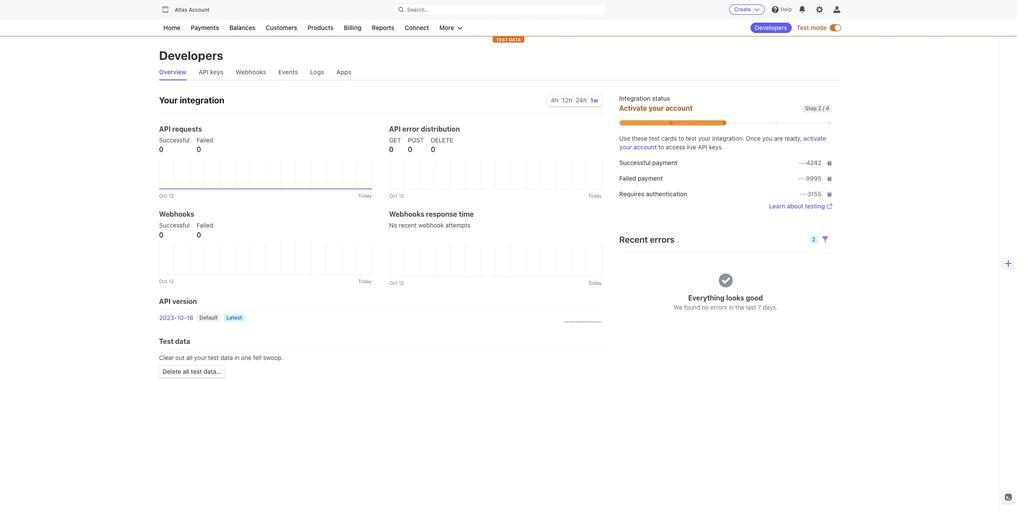 Task type: locate. For each thing, give the bounding box(es) containing it.
logs
[[310, 68, 324, 76]]

1 vertical spatial test
[[159, 338, 174, 345]]

2 left /
[[819, 105, 822, 111]]

1 vertical spatial errors
[[711, 304, 728, 311]]

0 vertical spatial developers
[[755, 24, 788, 31]]

data
[[175, 338, 190, 345], [221, 354, 233, 361]]

1 horizontal spatial 2
[[819, 105, 822, 111]]

developers
[[755, 24, 788, 31], [159, 48, 223, 63]]

0 horizontal spatial errors
[[650, 235, 675, 245]]

overview
[[159, 68, 187, 76]]

1 vertical spatial payment
[[638, 175, 663, 182]]

good
[[746, 294, 763, 302]]

0 vertical spatial account
[[666, 104, 693, 112]]

test left mode on the top of the page
[[797, 24, 810, 31]]

0 vertical spatial to
[[679, 135, 685, 142]]

0 button down get
[[389, 144, 394, 155]]

to up access
[[679, 135, 685, 142]]

0 button down api requests
[[159, 144, 164, 155]]

customers
[[266, 24, 297, 31]]

0 button down post
[[408, 144, 413, 155]]

1 horizontal spatial in
[[729, 304, 734, 311]]

account down status
[[666, 104, 693, 112]]

test up the clear
[[159, 338, 174, 345]]

api right the live
[[698, 143, 708, 151]]

5 0 button from the left
[[431, 144, 436, 155]]

1 vertical spatial to
[[659, 143, 665, 151]]

1 vertical spatial failed
[[620, 175, 637, 182]]

test mode
[[797, 24, 827, 31]]

the
[[736, 304, 745, 311]]

10-
[[177, 314, 187, 321]]

failed
[[197, 136, 213, 144], [620, 175, 637, 182], [197, 222, 213, 229]]

developers down "help" popup button
[[755, 24, 788, 31]]

7
[[758, 304, 762, 311]]

0 vertical spatial successful
[[159, 136, 190, 144]]

api for api version
[[159, 298, 171, 305]]

0 horizontal spatial account
[[634, 143, 657, 151]]

webhook
[[419, 222, 444, 229]]

api up get
[[389, 125, 401, 133]]

create button
[[730, 4, 766, 15]]

1 horizontal spatial test
[[797, 24, 810, 31]]

data left one on the bottom left
[[221, 354, 233, 361]]

errors right the recent
[[650, 235, 675, 245]]

status
[[653, 95, 670, 102]]

you
[[763, 135, 773, 142]]

3 0 button from the left
[[389, 144, 394, 155]]

api requests
[[159, 125, 202, 133]]

webhooks inside tab list
[[236, 68, 266, 76]]

Search… text field
[[393, 4, 607, 15]]

delete
[[431, 136, 453, 144]]

home link
[[159, 23, 185, 33]]

2023-10-16
[[159, 314, 194, 321]]

in
[[729, 304, 734, 311], [235, 354, 240, 361]]

all right delete
[[183, 368, 189, 375]]

reports
[[372, 24, 395, 31]]

failed 0
[[197, 136, 213, 153], [197, 222, 213, 239]]

12 for api error distribution
[[399, 193, 404, 199]]

figure
[[159, 158, 372, 189], [159, 158, 372, 189]]

test for test data
[[159, 338, 174, 345]]

payments
[[191, 24, 219, 31]]

successful 0
[[159, 136, 190, 153], [159, 222, 190, 239]]

all right out
[[186, 354, 193, 361]]

0 vertical spatial payment
[[653, 159, 678, 166]]

1 horizontal spatial developers
[[755, 24, 788, 31]]

these
[[632, 135, 648, 142]]

apps
[[337, 68, 352, 76]]

1 vertical spatial successful
[[620, 159, 651, 166]]

0 button for post 0
[[408, 144, 413, 155]]

account for activate your account
[[666, 104, 693, 112]]

developers link
[[751, 23, 792, 33]]

version
[[172, 298, 197, 305]]

your down status
[[649, 104, 664, 112]]

all
[[186, 354, 193, 361], [183, 368, 189, 375]]

api for api error distribution
[[389, 125, 401, 133]]

Search… search field
[[393, 4, 607, 15]]

delete
[[163, 368, 181, 375]]

test
[[797, 24, 810, 31], [159, 338, 174, 345]]

tab list containing overview
[[159, 64, 841, 80]]

api up the 2023-
[[159, 298, 171, 305]]

requires
[[620, 190, 645, 198]]

oct 12
[[159, 193, 174, 199], [389, 193, 404, 199], [159, 278, 174, 284], [389, 280, 404, 286]]

0 horizontal spatial developers
[[159, 48, 223, 63]]

test left data…
[[191, 368, 202, 375]]

0 vertical spatial in
[[729, 304, 734, 311]]

payments link
[[187, 23, 224, 33]]

2 down testing
[[813, 236, 816, 243]]

connect
[[405, 24, 429, 31]]

out
[[176, 354, 185, 361]]

0 button down requests
[[197, 144, 201, 155]]

oct 12 for webhooks
[[159, 278, 174, 284]]

latest
[[227, 315, 242, 321]]

everything looks good we found no errors in the last 7 days.
[[674, 294, 778, 311]]

1 horizontal spatial webhooks
[[236, 68, 266, 76]]

about
[[787, 202, 804, 210]]

test
[[497, 37, 508, 42]]

authentication
[[646, 190, 688, 198]]

last
[[747, 304, 757, 311]]

errors right no
[[711, 304, 728, 311]]

webhooks
[[236, 68, 266, 76], [159, 210, 194, 218], [389, 210, 425, 218]]

no
[[702, 304, 709, 311]]

0 vertical spatial 2
[[819, 105, 822, 111]]

days.
[[763, 304, 778, 311]]

overview link
[[159, 64, 187, 80]]

0 inside 'post 0'
[[408, 146, 413, 153]]

api left keys
[[199, 68, 209, 76]]

billing link
[[340, 23, 366, 33]]

payment down access
[[653, 159, 678, 166]]

data up out
[[175, 338, 190, 345]]

help button
[[769, 3, 796, 17]]

in left one on the bottom left
[[235, 354, 240, 361]]

balances
[[230, 24, 256, 31]]

account for activate your account
[[634, 143, 657, 151]]

oct for api error distribution
[[389, 193, 398, 199]]

oct for api requests
[[159, 193, 167, 199]]

account down these
[[634, 143, 657, 151]]

your down use at the top of page
[[620, 143, 632, 151]]

developers up overview
[[159, 48, 223, 63]]

0 horizontal spatial test
[[159, 338, 174, 345]]

12 for webhooks response time
[[399, 280, 404, 286]]

we
[[674, 304, 683, 311]]

api left requests
[[159, 125, 171, 133]]

all inside button
[[183, 368, 189, 375]]

default
[[200, 315, 218, 321]]

integration status
[[620, 95, 670, 102]]

1 0 button from the left
[[159, 144, 164, 155]]

payment
[[653, 159, 678, 166], [638, 175, 663, 182]]

0 button for failed 0
[[197, 144, 201, 155]]

0 button down delete
[[431, 144, 436, 155]]

are
[[775, 135, 784, 142]]

account inside activate your account
[[634, 143, 657, 151]]

create
[[735, 6, 752, 13]]

payment for failed payment
[[638, 175, 663, 182]]

1 vertical spatial failed 0
[[197, 222, 213, 239]]

0 vertical spatial successful 0
[[159, 136, 190, 153]]

1 vertical spatial 2
[[813, 236, 816, 243]]

1 vertical spatial account
[[634, 143, 657, 151]]

1 horizontal spatial data
[[221, 354, 233, 361]]

errors inside everything looks good we found no errors in the last 7 days.
[[711, 304, 728, 311]]

1 vertical spatial successful 0
[[159, 222, 190, 239]]

data…
[[204, 368, 222, 375]]

today for requests
[[358, 193, 372, 199]]

get 0
[[389, 136, 401, 153]]

ready,
[[785, 135, 802, 142]]

reports link
[[368, 23, 399, 33]]

1 horizontal spatial account
[[666, 104, 693, 112]]

distribution
[[421, 125, 460, 133]]

1 horizontal spatial errors
[[711, 304, 728, 311]]

help
[[781, 6, 793, 13]]

oct for webhooks
[[159, 278, 167, 284]]

4 0 button from the left
[[408, 144, 413, 155]]

1 failed 0 from the top
[[197, 136, 213, 153]]

4h button
[[551, 96, 559, 104]]

clear
[[159, 354, 174, 361]]

0 button for get 0
[[389, 144, 394, 155]]

0 horizontal spatial data
[[175, 338, 190, 345]]

in left "the" on the bottom of the page
[[729, 304, 734, 311]]

2 vertical spatial failed
[[197, 222, 213, 229]]

your up delete all test data…
[[194, 354, 207, 361]]

test data
[[159, 338, 190, 345]]

oct for webhooks response time
[[389, 280, 398, 286]]

tab list
[[159, 64, 841, 80]]

your integration
[[159, 95, 225, 105]]

keys
[[210, 68, 224, 76]]

oct 12 for webhooks response time
[[389, 280, 404, 286]]

fell
[[253, 354, 262, 361]]

0 horizontal spatial in
[[235, 354, 240, 361]]

0 vertical spatial test
[[797, 24, 810, 31]]

successful
[[159, 136, 190, 144], [620, 159, 651, 166], [159, 222, 190, 229]]

customers link
[[262, 23, 302, 33]]

0 vertical spatial failed 0
[[197, 136, 213, 153]]

1 vertical spatial all
[[183, 368, 189, 375]]

payment down successful payment
[[638, 175, 663, 182]]

2 successful 0 from the top
[[159, 222, 190, 239]]

post
[[408, 136, 424, 144]]

billing
[[344, 24, 362, 31]]

activate your account link
[[620, 135, 827, 151]]

test for test mode
[[797, 24, 810, 31]]

recent errors
[[620, 235, 675, 245]]

to down cards
[[659, 143, 665, 151]]

account
[[666, 104, 693, 112], [634, 143, 657, 151]]

····3155 button
[[800, 190, 833, 199]]

2 0 button from the left
[[197, 144, 201, 155]]



Task type: describe. For each thing, give the bounding box(es) containing it.
no recent webhook attempts
[[389, 222, 471, 229]]

webhooks response time
[[389, 210, 474, 218]]

1w button
[[591, 96, 599, 104]]

notifications image
[[800, 6, 806, 13]]

api keys link
[[199, 64, 224, 80]]

integration.
[[713, 135, 745, 142]]

events link
[[279, 64, 298, 80]]

api for api keys
[[199, 68, 209, 76]]

test left cards
[[650, 135, 660, 142]]

0 vertical spatial data
[[175, 338, 190, 345]]

1 vertical spatial data
[[221, 354, 233, 361]]

0 button for successful 0
[[159, 144, 164, 155]]

learn about testing link
[[770, 202, 833, 211]]

looks
[[727, 294, 745, 302]]

0 inside get 0
[[389, 146, 394, 153]]

atlas account button
[[159, 3, 218, 16]]

step 2 / 4
[[806, 105, 830, 111]]

2023-
[[159, 314, 177, 321]]

delete all test data… button
[[159, 366, 225, 378]]

0 vertical spatial errors
[[650, 235, 675, 245]]

keys.
[[709, 143, 724, 151]]

time
[[459, 210, 474, 218]]

clear out all your test data in one fell swoop.
[[159, 354, 283, 361]]

4h
[[551, 96, 559, 104]]

1 vertical spatial in
[[235, 354, 240, 361]]

1w
[[591, 96, 599, 104]]

more
[[440, 24, 454, 31]]

attempts
[[446, 222, 471, 229]]

····9995 button
[[799, 174, 833, 183]]

····3155
[[800, 190, 822, 198]]

oct 12 for api error distribution
[[389, 193, 404, 199]]

oct 12 for api requests
[[159, 193, 174, 199]]

test data
[[497, 37, 521, 42]]

0 horizontal spatial 2
[[813, 236, 816, 243]]

one
[[241, 354, 252, 361]]

api for api requests
[[159, 125, 171, 133]]

error
[[403, 125, 420, 133]]

cards
[[662, 135, 677, 142]]

recent
[[620, 235, 648, 245]]

12 for webhooks
[[169, 278, 174, 284]]

atlas
[[175, 7, 187, 13]]

integration
[[620, 95, 651, 102]]

requires authentication
[[620, 190, 688, 198]]

failed payment
[[620, 175, 663, 182]]

post 0
[[408, 136, 424, 153]]

events
[[279, 68, 298, 76]]

in inside everything looks good we found no errors in the last 7 days.
[[729, 304, 734, 311]]

activate
[[620, 104, 648, 112]]

logs link
[[310, 64, 324, 80]]

0 button for delete 0
[[431, 144, 436, 155]]

once
[[746, 135, 761, 142]]

found
[[685, 304, 701, 311]]

test up the live
[[686, 135, 697, 142]]

test up data…
[[208, 354, 219, 361]]

requests
[[172, 125, 202, 133]]

1 vertical spatial developers
[[159, 48, 223, 63]]

today for error
[[589, 193, 602, 199]]

api error distribution
[[389, 125, 460, 133]]

4
[[826, 105, 830, 111]]

no
[[389, 222, 397, 229]]

12 for api requests
[[169, 193, 174, 199]]

activate
[[804, 135, 827, 142]]

0 inside delete 0
[[431, 146, 436, 153]]

1 horizontal spatial to
[[679, 135, 685, 142]]

use these test cards to test your integration. once you are ready,
[[620, 135, 802, 142]]

testing
[[806, 202, 826, 210]]

learn about testing
[[770, 202, 826, 210]]

payment for successful payment
[[653, 159, 678, 166]]

12h
[[562, 96, 573, 104]]

2 vertical spatial successful
[[159, 222, 190, 229]]

integration
[[180, 95, 225, 105]]

your inside activate your account
[[620, 143, 632, 151]]

recent
[[399, 222, 417, 229]]

····9995
[[799, 175, 822, 182]]

balances link
[[225, 23, 260, 33]]

/
[[823, 105, 825, 111]]

live
[[687, 143, 697, 151]]

test inside button
[[191, 368, 202, 375]]

24h
[[576, 96, 587, 104]]

webhooks link
[[236, 64, 266, 80]]

4h 12h 24h 1w
[[551, 96, 599, 104]]

access
[[666, 143, 686, 151]]

connect link
[[401, 23, 434, 33]]

1 successful 0 from the top
[[159, 136, 190, 153]]

0 vertical spatial all
[[186, 354, 193, 361]]

2 failed 0 from the top
[[197, 222, 213, 239]]

0 horizontal spatial webhooks
[[159, 210, 194, 218]]

2 horizontal spatial webhooks
[[389, 210, 425, 218]]

0 vertical spatial failed
[[197, 136, 213, 144]]

apps link
[[337, 64, 352, 80]]

atlas account
[[175, 7, 210, 13]]

24h button
[[576, 96, 587, 104]]

your up the keys.
[[699, 135, 711, 142]]

2023-10-16 link
[[159, 314, 194, 322]]

home
[[164, 24, 181, 31]]

get
[[389, 136, 401, 144]]

account
[[189, 7, 210, 13]]

16
[[187, 314, 194, 321]]

more button
[[435, 23, 467, 33]]

api version
[[159, 298, 197, 305]]

today for response
[[589, 280, 602, 286]]

····4242
[[799, 159, 822, 166]]

0 horizontal spatial to
[[659, 143, 665, 151]]



Task type: vqa. For each thing, say whether or not it's contained in the screenshot.
to access live API keys.
yes



